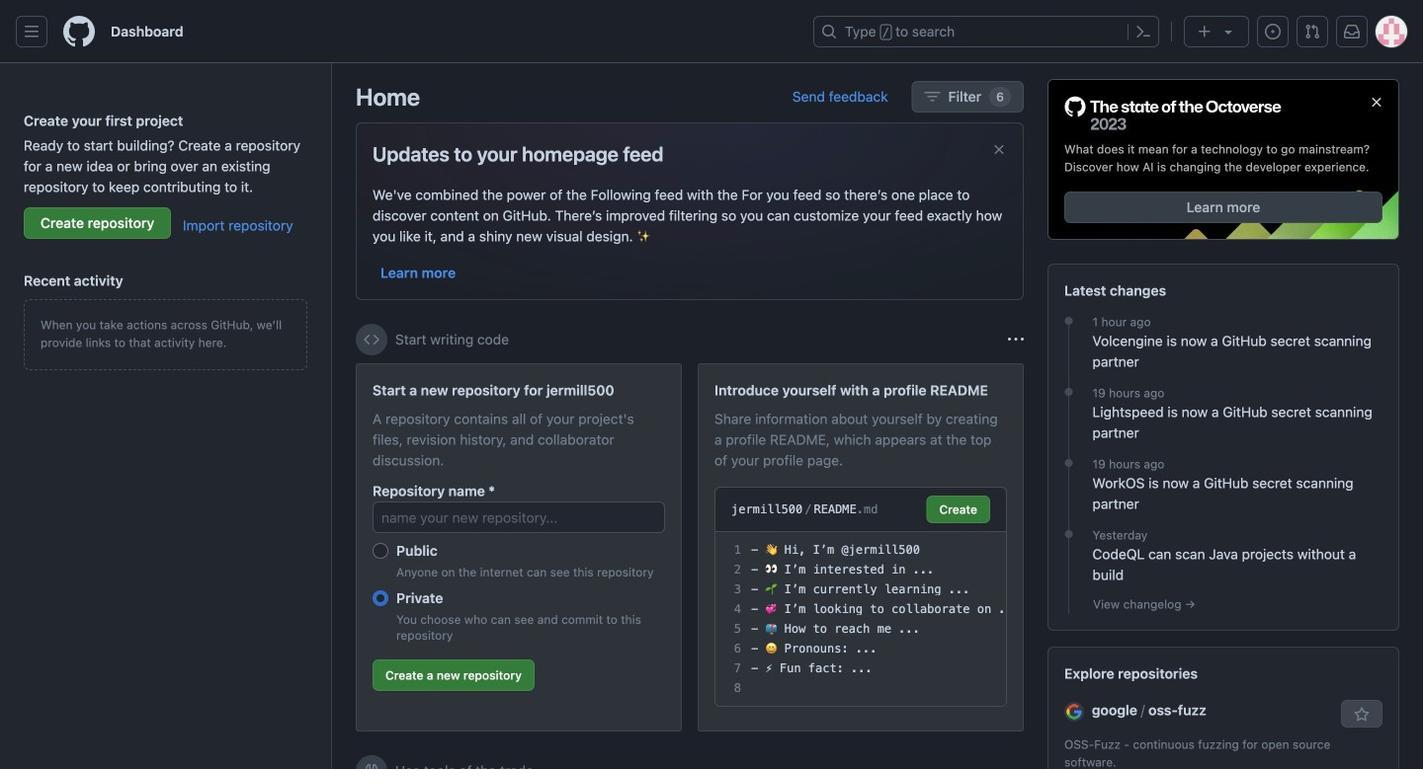 Task type: vqa. For each thing, say whether or not it's contained in the screenshot.
eighth More activity actions image from the bottom
no



Task type: describe. For each thing, give the bounding box(es) containing it.
none submit inside introduce yourself with a profile readme element
[[927, 496, 990, 524]]

plus image
[[1197, 24, 1213, 40]]

star this repository image
[[1354, 708, 1370, 724]]

why am i seeing this? image
[[1008, 332, 1024, 348]]

notifications image
[[1344, 24, 1360, 40]]

issue opened image
[[1265, 24, 1281, 40]]

tools image
[[364, 764, 380, 770]]

start a new repository element
[[356, 364, 682, 732]]

2 dot fill image from the top
[[1061, 527, 1077, 543]]

code image
[[364, 332, 380, 348]]

@google profile image
[[1064, 703, 1084, 722]]

explore element
[[1048, 79, 1399, 770]]

2 dot fill image from the top
[[1061, 456, 1077, 472]]



Task type: locate. For each thing, give the bounding box(es) containing it.
None radio
[[373, 544, 388, 559], [373, 591, 388, 607], [373, 544, 388, 559], [373, 591, 388, 607]]

None submit
[[927, 496, 990, 524]]

homepage image
[[63, 16, 95, 47]]

0 vertical spatial dot fill image
[[1061, 313, 1077, 329]]

git pull request image
[[1305, 24, 1320, 40]]

filter image
[[925, 89, 940, 105]]

introduce yourself with a profile readme element
[[698, 364, 1024, 732]]

dot fill image
[[1061, 313, 1077, 329], [1061, 527, 1077, 543]]

0 vertical spatial dot fill image
[[1061, 385, 1077, 400]]

1 dot fill image from the top
[[1061, 313, 1077, 329]]

1 dot fill image from the top
[[1061, 385, 1077, 400]]

command palette image
[[1136, 24, 1151, 40]]

name your new repository... text field
[[373, 502, 665, 534]]

1 vertical spatial dot fill image
[[1061, 456, 1077, 472]]

explore repositories navigation
[[1048, 647, 1399, 770]]

1 vertical spatial dot fill image
[[1061, 527, 1077, 543]]

dot fill image
[[1061, 385, 1077, 400], [1061, 456, 1077, 472]]

close image
[[1369, 94, 1385, 110]]

triangle down image
[[1221, 24, 1236, 40]]

x image
[[991, 142, 1007, 158]]

github logo image
[[1064, 96, 1282, 133]]



